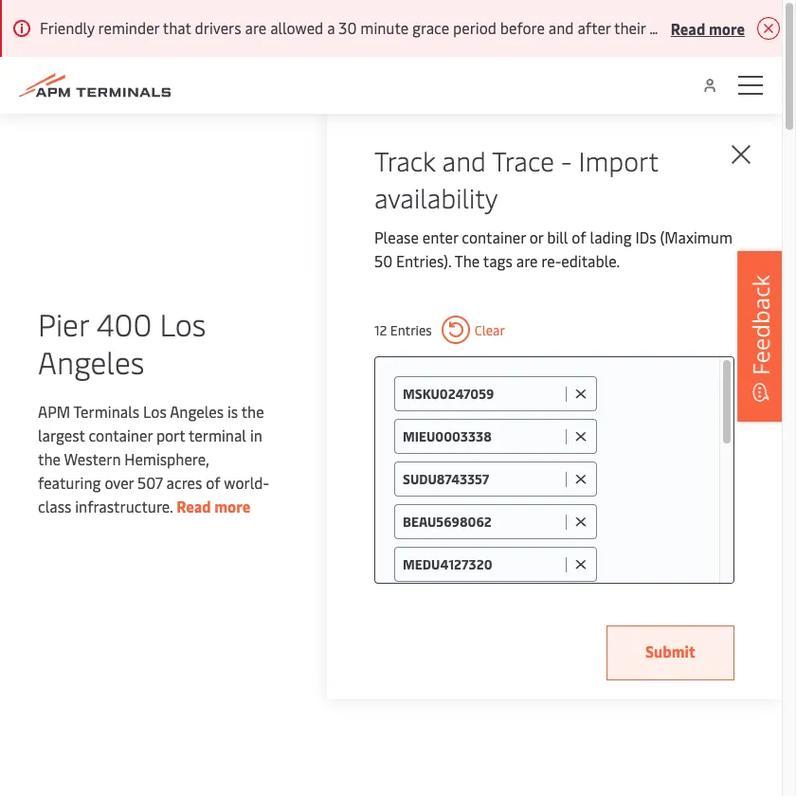 Task type: describe. For each thing, give the bounding box(es) containing it.
more for read more link
[[215, 496, 251, 516]]

entries
[[391, 321, 432, 339]]

submit
[[646, 641, 696, 662]]

lading
[[590, 227, 632, 248]]

pier 400 los angeles
[[38, 303, 206, 382]]

Entered ID text field
[[403, 428, 561, 446]]

read more link
[[177, 496, 251, 516]]

featuring
[[38, 472, 101, 493]]

50
[[375, 250, 393, 271]]

please enter container or bill of lading ids (maximum 50 entries). the tags are re-editable.
[[375, 227, 733, 271]]

1 vertical spatial the
[[38, 448, 61, 469]]

are
[[517, 250, 538, 271]]

bill
[[548, 227, 568, 248]]

the
[[455, 250, 480, 271]]

or
[[530, 227, 544, 248]]

la secondary image
[[0, 477, 299, 762]]

ids
[[636, 227, 657, 248]]

los for 400
[[160, 303, 206, 344]]

track and trace - import availability
[[375, 142, 659, 215]]

western
[[64, 448, 121, 469]]

terminal
[[189, 424, 247, 445]]

4 entered id text field from the top
[[403, 556, 561, 574]]

container inside please enter container or bill of lading ids (maximum 50 entries). the tags are re-editable.
[[462, 227, 526, 248]]

-
[[561, 142, 572, 178]]

(maximum
[[661, 227, 733, 248]]

more for the read more button
[[709, 18, 745, 38]]

container inside apm terminals los angeles is the largest container port terminal in the western hemisphere, featuring over 507 acres of world- class infrastructure.
[[89, 424, 153, 445]]

feedback button
[[738, 251, 785, 422]]

world-
[[224, 472, 269, 493]]

feedback
[[745, 275, 777, 376]]

clear
[[475, 321, 505, 339]]

submit button
[[607, 626, 735, 681]]

400
[[96, 303, 152, 344]]

terminals
[[73, 401, 140, 422]]

clear button
[[442, 316, 505, 344]]

infrastructure.
[[75, 496, 173, 516]]

trace
[[492, 142, 555, 178]]

entries).
[[396, 250, 452, 271]]

over
[[105, 472, 134, 493]]



Task type: locate. For each thing, give the bounding box(es) containing it.
more down world-
[[215, 496, 251, 516]]

apm terminals los angeles is the largest container port terminal in the western hemisphere, featuring over 507 acres of world- class infrastructure.
[[38, 401, 269, 516]]

and
[[443, 142, 486, 178]]

the down largest
[[38, 448, 61, 469]]

read more down the acres
[[177, 496, 251, 516]]

1 vertical spatial angeles
[[170, 401, 224, 422]]

1 vertical spatial more
[[215, 496, 251, 516]]

largest
[[38, 424, 85, 445]]

0 horizontal spatial angeles
[[38, 341, 145, 382]]

pier
[[38, 303, 89, 344]]

please
[[375, 227, 419, 248]]

angeles for terminals
[[170, 401, 224, 422]]

enter
[[423, 227, 459, 248]]

apm
[[38, 401, 70, 422]]

1 vertical spatial los
[[143, 401, 167, 422]]

is
[[228, 401, 238, 422]]

acres
[[167, 472, 202, 493]]

los inside pier 400 los angeles
[[160, 303, 206, 344]]

1 vertical spatial of
[[206, 472, 221, 493]]

0 horizontal spatial more
[[215, 496, 251, 516]]

los for terminals
[[143, 401, 167, 422]]

angeles inside pier 400 los angeles
[[38, 341, 145, 382]]

angeles for 400
[[38, 341, 145, 382]]

angeles up terminals
[[38, 341, 145, 382]]

angeles up terminal at the bottom left of the page
[[170, 401, 224, 422]]

the right the "is"
[[242, 401, 264, 422]]

1 vertical spatial read
[[177, 496, 211, 516]]

read left the close alert image
[[671, 18, 706, 38]]

of inside apm terminals los angeles is the largest container port terminal in the western hemisphere, featuring over 507 acres of world- class infrastructure.
[[206, 472, 221, 493]]

read down the acres
[[177, 496, 211, 516]]

1 horizontal spatial container
[[462, 227, 526, 248]]

1 horizontal spatial read more
[[671, 18, 745, 38]]

1 horizontal spatial angeles
[[170, 401, 224, 422]]

of
[[572, 227, 587, 248], [206, 472, 221, 493]]

1 vertical spatial container
[[89, 424, 153, 445]]

container
[[462, 227, 526, 248], [89, 424, 153, 445]]

read more left the close alert image
[[671, 18, 745, 38]]

port
[[156, 424, 185, 445]]

import
[[579, 142, 659, 178]]

editable.
[[562, 250, 620, 271]]

0 vertical spatial read
[[671, 18, 706, 38]]

read more
[[671, 18, 745, 38], [177, 496, 251, 516]]

1 vertical spatial read more
[[177, 496, 251, 516]]

read
[[671, 18, 706, 38], [177, 496, 211, 516]]

1 horizontal spatial read
[[671, 18, 706, 38]]

los
[[160, 303, 206, 344], [143, 401, 167, 422]]

507
[[138, 472, 163, 493]]

0 vertical spatial los
[[160, 303, 206, 344]]

12 entries
[[375, 321, 432, 339]]

0 horizontal spatial container
[[89, 424, 153, 445]]

0 horizontal spatial of
[[206, 472, 221, 493]]

availability
[[375, 179, 498, 215]]

Entered ID text field
[[403, 385, 561, 403], [403, 470, 561, 488], [403, 513, 561, 531], [403, 556, 561, 574]]

of inside please enter container or bill of lading ids (maximum 50 entries). the tags are re-editable.
[[572, 227, 587, 248]]

in
[[250, 424, 262, 445]]

2 entered id text field from the top
[[403, 470, 561, 488]]

read more for read more link
[[177, 496, 251, 516]]

container up the tags
[[462, 227, 526, 248]]

of right bill
[[572, 227, 587, 248]]

0 vertical spatial of
[[572, 227, 587, 248]]

3 entered id text field from the top
[[403, 513, 561, 531]]

read for read more link
[[177, 496, 211, 516]]

1 horizontal spatial of
[[572, 227, 587, 248]]

more left the close alert image
[[709, 18, 745, 38]]

1 horizontal spatial more
[[709, 18, 745, 38]]

the
[[242, 401, 264, 422], [38, 448, 61, 469]]

0 vertical spatial read more
[[671, 18, 745, 38]]

0 vertical spatial the
[[242, 401, 264, 422]]

read more button
[[671, 16, 745, 40]]

angeles inside apm terminals los angeles is the largest container port terminal in the western hemisphere, featuring over 507 acres of world- class infrastructure.
[[170, 401, 224, 422]]

0 horizontal spatial read more
[[177, 496, 251, 516]]

read inside button
[[671, 18, 706, 38]]

tags
[[483, 250, 513, 271]]

0 vertical spatial more
[[709, 18, 745, 38]]

track
[[375, 142, 436, 178]]

hemisphere,
[[125, 448, 209, 469]]

more inside button
[[709, 18, 745, 38]]

0 horizontal spatial the
[[38, 448, 61, 469]]

0 vertical spatial container
[[462, 227, 526, 248]]

class
[[38, 496, 71, 516]]

re-
[[542, 250, 562, 271]]

read more for the read more button
[[671, 18, 745, 38]]

more
[[709, 18, 745, 38], [215, 496, 251, 516]]

0 horizontal spatial read
[[177, 496, 211, 516]]

0 vertical spatial angeles
[[38, 341, 145, 382]]

los right 400
[[160, 303, 206, 344]]

angeles
[[38, 341, 145, 382], [170, 401, 224, 422]]

read for the read more button
[[671, 18, 706, 38]]

los inside apm terminals los angeles is the largest container port terminal in the western hemisphere, featuring over 507 acres of world- class infrastructure.
[[143, 401, 167, 422]]

los up 'port'
[[143, 401, 167, 422]]

close alert image
[[757, 17, 780, 40]]

of up read more link
[[206, 472, 221, 493]]

container down terminals
[[89, 424, 153, 445]]

12
[[375, 321, 387, 339]]

1 entered id text field from the top
[[403, 385, 561, 403]]

1 horizontal spatial the
[[242, 401, 264, 422]]



Task type: vqa. For each thing, say whether or not it's contained in the screenshot.
Submit
yes



